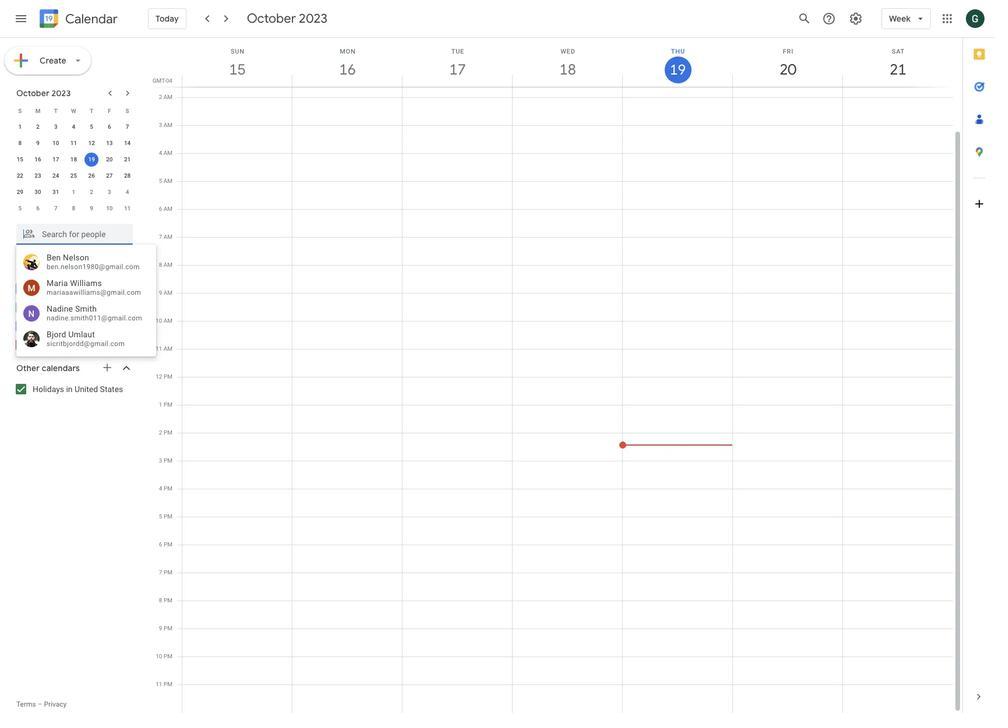 Task type: vqa. For each thing, say whether or not it's contained in the screenshot.
'CALENDAR' heading
yes



Task type: describe. For each thing, give the bounding box(es) containing it.
1 s from the left
[[18, 107, 22, 114]]

2 for 2 pm
[[159, 429, 162, 436]]

12 for 12 pm
[[156, 373, 162, 380]]

2 s from the left
[[126, 107, 129, 114]]

3 am
[[159, 122, 172, 128]]

umlaut
[[68, 330, 95, 339]]

25
[[70, 172, 77, 179]]

5 pm
[[159, 513, 172, 520]]

ben nelson ben.nelson1980@gmail.com
[[47, 253, 140, 271]]

greg
[[33, 284, 50, 294]]

10 am
[[156, 318, 172, 324]]

8 am
[[159, 262, 172, 268]]

tue
[[451, 48, 464, 55]]

other calendars
[[16, 363, 80, 373]]

row containing 5
[[11, 200, 136, 217]]

w
[[71, 107, 76, 114]]

bjord
[[47, 330, 66, 339]]

17 column header
[[402, 38, 513, 87]]

14
[[124, 140, 131, 146]]

1 for 1 pm
[[159, 401, 162, 408]]

20 column header
[[732, 38, 843, 87]]

21 element
[[120, 153, 134, 167]]

settings menu image
[[849, 12, 863, 26]]

am for 10 am
[[164, 318, 172, 324]]

10 for 10 element
[[52, 140, 59, 146]]

am for 3 am
[[164, 122, 172, 128]]

row containing 8
[[11, 135, 136, 151]]

terms – privacy
[[16, 700, 67, 708]]

3 cell from the left
[[403, 41, 513, 713]]

18 inside 'row'
[[70, 156, 77, 163]]

thu
[[671, 48, 685, 55]]

31
[[52, 189, 59, 195]]

11 for 11 element at the top left of the page
[[70, 140, 77, 146]]

am for 4 am
[[164, 150, 172, 156]]

28
[[124, 172, 131, 179]]

18 column header
[[512, 38, 623, 87]]

3 for 3 am
[[159, 122, 162, 128]]

wed
[[561, 48, 575, 55]]

0 horizontal spatial 1
[[18, 124, 22, 130]]

9 for november 9 element
[[90, 205, 93, 211]]

9 for 9 am
[[159, 290, 162, 296]]

8 for 8 am
[[159, 262, 162, 268]]

26
[[88, 172, 95, 179]]

18 element
[[67, 153, 81, 167]]

am for 2 am
[[164, 94, 172, 100]]

8 up 15 element
[[18, 140, 22, 146]]

williams
[[70, 279, 102, 288]]

november 9 element
[[85, 202, 99, 216]]

2 t from the left
[[90, 107, 93, 114]]

16 column header
[[292, 38, 403, 87]]

10 element
[[49, 136, 63, 150]]

pm for 10 pm
[[164, 653, 172, 660]]

1 t from the left
[[54, 107, 58, 114]]

calendar element
[[37, 7, 118, 33]]

nadine.smith011@gmail.com
[[47, 314, 142, 322]]

0 horizontal spatial 2023
[[52, 88, 71, 98]]

23 element
[[31, 169, 45, 183]]

15 link
[[224, 57, 251, 83]]

list box containing ben nelson
[[16, 249, 156, 352]]

2 am
[[159, 94, 172, 100]]

week button
[[882, 5, 931, 33]]

21 inside 'row'
[[124, 156, 131, 163]]

my
[[16, 263, 28, 273]]

calendars for other calendars
[[42, 363, 80, 373]]

sun 15
[[228, 48, 245, 79]]

2 for 2 am
[[159, 94, 162, 100]]

7 pm
[[159, 569, 172, 576]]

row containing 15
[[11, 151, 136, 168]]

30 element
[[31, 185, 45, 199]]

7 for november 7 element
[[54, 205, 57, 211]]

november 10 element
[[102, 202, 116, 216]]

november 11 element
[[120, 202, 134, 216]]

1 for november 1 element
[[72, 189, 75, 195]]

3 for november 3 element
[[108, 189, 111, 195]]

15 inside 'row'
[[17, 156, 23, 163]]

today
[[156, 13, 179, 24]]

nelson
[[63, 253, 89, 262]]

25 element
[[67, 169, 81, 183]]

5 for november 5 element
[[18, 205, 22, 211]]

pm for 9 pm
[[164, 625, 172, 632]]

23
[[35, 172, 41, 179]]

smith
[[75, 304, 97, 314]]

24 element
[[49, 169, 63, 183]]

bjord umlaut sicritbjordd@gmail.com
[[47, 330, 125, 348]]

9 for 9 pm
[[159, 625, 162, 632]]

8 for 8 pm
[[159, 597, 162, 604]]

november 7 element
[[49, 202, 63, 216]]

m
[[35, 107, 40, 114]]

nadine
[[47, 304, 73, 314]]

9 pm
[[159, 625, 172, 632]]

26 element
[[85, 169, 99, 183]]

tasks
[[33, 322, 54, 331]]

17 link
[[444, 57, 471, 83]]

20 inside 'row'
[[106, 156, 113, 163]]

mariaaawilliams@gmail.com
[[47, 288, 141, 296]]

create
[[40, 55, 66, 66]]

row containing s
[[11, 103, 136, 119]]

21 inside column header
[[889, 60, 906, 79]]

gmt-
[[153, 77, 166, 84]]

20 inside column header
[[779, 60, 796, 79]]

5 am
[[159, 178, 172, 184]]

sicritbjordd@gmail.com
[[47, 340, 125, 348]]

20 element
[[102, 153, 116, 167]]

11 for 11 pm
[[156, 681, 162, 688]]

16 link
[[334, 57, 361, 83]]

28 element
[[120, 169, 134, 183]]

15 inside column header
[[228, 60, 245, 79]]

row containing 29
[[11, 184, 136, 200]]

0 horizontal spatial october
[[16, 88, 49, 98]]

november 6 element
[[31, 202, 45, 216]]

7 for 7 am
[[159, 234, 162, 240]]

7 for 7 pm
[[159, 569, 162, 576]]

9 am
[[159, 290, 172, 296]]

f
[[108, 107, 111, 114]]

–
[[38, 700, 42, 708]]

nadine smith nadine.smith011@gmail.com
[[47, 304, 142, 322]]

fri
[[783, 48, 794, 55]]

robinson
[[52, 284, 86, 294]]

11 am
[[156, 346, 172, 352]]

3 pm
[[159, 457, 172, 464]]

27
[[106, 172, 113, 179]]

add other calendars image
[[101, 362, 113, 373]]

04
[[166, 77, 172, 84]]

18 inside wed 18
[[559, 60, 575, 79]]

november 3 element
[[102, 185, 116, 199]]

grid containing 15
[[149, 38, 963, 713]]

mon 16
[[338, 48, 356, 79]]

10 for november 10 element
[[106, 205, 113, 211]]

16 inside 16 element
[[35, 156, 41, 163]]

5 up the 12 element on the top left
[[90, 124, 93, 130]]

pm for 4 pm
[[164, 485, 172, 492]]

gmt-04
[[153, 77, 172, 84]]

19 cell
[[83, 151, 101, 168]]

19 inside 19, today element
[[88, 156, 95, 163]]

Search for people text field
[[23, 224, 126, 245]]

10 pm
[[156, 653, 172, 660]]

pm for 11 pm
[[164, 681, 172, 688]]

create button
[[5, 47, 91, 75]]

9 up 16 element in the top left of the page
[[36, 140, 40, 146]]

21 column header
[[842, 38, 953, 87]]

1 horizontal spatial 2023
[[299, 10, 327, 27]]

19, today element
[[85, 153, 99, 167]]

sat
[[892, 48, 905, 55]]

2 pm
[[159, 429, 172, 436]]

row group containing 1
[[11, 119, 136, 217]]

pm for 12 pm
[[164, 373, 172, 380]]

ben.nelson1980@gmail.com
[[47, 263, 140, 271]]

pm for 7 pm
[[164, 569, 172, 576]]

7 cell from the left
[[843, 41, 953, 713]]

6 am
[[159, 206, 172, 212]]



Task type: locate. For each thing, give the bounding box(es) containing it.
tab list
[[963, 38, 995, 681]]

1 horizontal spatial october 2023
[[247, 10, 327, 27]]

pm down "2 pm"
[[164, 457, 172, 464]]

11 element
[[67, 136, 81, 150]]

4 for 4 pm
[[159, 485, 162, 492]]

4
[[72, 124, 75, 130], [159, 150, 162, 156], [126, 189, 129, 195], [159, 485, 162, 492]]

ben
[[47, 253, 61, 262]]

12 inside 'row'
[[88, 140, 95, 146]]

19 link
[[665, 57, 691, 83]]

1 horizontal spatial 19
[[669, 61, 685, 79]]

am down 8 am
[[164, 290, 172, 296]]

16 down mon
[[338, 60, 355, 79]]

13
[[106, 140, 113, 146]]

october 2023
[[247, 10, 327, 27], [16, 88, 71, 98]]

1 vertical spatial 18
[[70, 156, 77, 163]]

7 pm from the top
[[164, 541, 172, 548]]

11 pm
[[156, 681, 172, 688]]

calendar heading
[[63, 11, 118, 27]]

1 cell from the left
[[182, 41, 292, 713]]

3 pm from the top
[[164, 429, 172, 436]]

8 for november 8 "element"
[[72, 205, 75, 211]]

19
[[669, 61, 685, 79], [88, 156, 95, 163]]

13 element
[[102, 136, 116, 150]]

2 am from the top
[[164, 122, 172, 128]]

31 element
[[49, 185, 63, 199]]

pm for 8 pm
[[164, 597, 172, 604]]

6 for 6 pm
[[159, 541, 162, 548]]

november 5 element
[[13, 202, 27, 216]]

am for 6 am
[[164, 206, 172, 212]]

today button
[[148, 5, 186, 33]]

1 horizontal spatial october
[[247, 10, 296, 27]]

9 pm from the top
[[164, 597, 172, 604]]

16 inside mon 16
[[338, 60, 355, 79]]

3
[[159, 122, 162, 128], [54, 124, 57, 130], [108, 189, 111, 195], [159, 457, 162, 464]]

18 down 11 element at the top left of the page
[[70, 156, 77, 163]]

4 cell from the left
[[513, 41, 623, 713]]

0 vertical spatial 12
[[88, 140, 95, 146]]

1 vertical spatial calendars
[[42, 363, 80, 373]]

11 pm from the top
[[164, 653, 172, 660]]

1 horizontal spatial 18
[[559, 60, 575, 79]]

t
[[54, 107, 58, 114], [90, 107, 93, 114]]

pm up 9 pm
[[164, 597, 172, 604]]

18 link
[[554, 57, 581, 83]]

0 vertical spatial 15
[[228, 60, 245, 79]]

am down 9 am
[[164, 318, 172, 324]]

6 pm from the top
[[164, 513, 172, 520]]

maria williams mariaaawilliams@gmail.com
[[47, 279, 141, 296]]

1 vertical spatial october
[[16, 88, 49, 98]]

pm up 7 pm on the bottom
[[164, 541, 172, 548]]

calendars inside dropdown button
[[30, 263, 68, 273]]

10 am from the top
[[164, 346, 172, 352]]

5 for 5 am
[[159, 178, 162, 184]]

9
[[36, 140, 40, 146], [90, 205, 93, 211], [159, 290, 162, 296], [159, 625, 162, 632]]

29 element
[[13, 185, 27, 199]]

16 up 23
[[35, 156, 41, 163]]

11 for 11 am
[[156, 346, 162, 352]]

5 am from the top
[[164, 206, 172, 212]]

0 vertical spatial 16
[[338, 60, 355, 79]]

11 down the 10 am
[[156, 346, 162, 352]]

17 inside october 2023 grid
[[52, 156, 59, 163]]

2023
[[299, 10, 327, 27], [52, 88, 71, 98]]

terms link
[[16, 700, 36, 708]]

pm down 8 pm
[[164, 625, 172, 632]]

1 horizontal spatial s
[[126, 107, 129, 114]]

6
[[108, 124, 111, 130], [36, 205, 40, 211], [159, 206, 162, 212], [159, 541, 162, 548]]

0 horizontal spatial 20
[[106, 156, 113, 163]]

am for 11 am
[[164, 346, 172, 352]]

s right f
[[126, 107, 129, 114]]

21 down 14 element
[[124, 156, 131, 163]]

8 down the 7 am on the top of page
[[159, 262, 162, 268]]

1 vertical spatial 19
[[88, 156, 95, 163]]

4 down "w"
[[72, 124, 75, 130]]

2 cell from the left
[[292, 41, 403, 713]]

6 down f
[[108, 124, 111, 130]]

1 horizontal spatial t
[[90, 107, 93, 114]]

8 inside "element"
[[72, 205, 75, 211]]

3 for 3 pm
[[159, 457, 162, 464]]

1 pm from the top
[[164, 373, 172, 380]]

holidays in united states
[[33, 385, 123, 394]]

0 horizontal spatial 15
[[17, 156, 23, 163]]

17
[[449, 60, 465, 79], [52, 156, 59, 163]]

5 up 6 am
[[159, 178, 162, 184]]

vacations
[[33, 340, 69, 350]]

november 2 element
[[85, 185, 99, 199]]

tue 17
[[449, 48, 465, 79]]

row
[[177, 41, 953, 713], [11, 103, 136, 119], [11, 119, 136, 135], [11, 135, 136, 151], [11, 151, 136, 168], [11, 168, 136, 184], [11, 184, 136, 200], [11, 200, 136, 217]]

0 vertical spatial 21
[[889, 60, 906, 79]]

0 vertical spatial 19
[[669, 61, 685, 79]]

pm up 6 pm
[[164, 513, 172, 520]]

my calendars list
[[2, 280, 144, 354]]

2 down 1 pm in the left of the page
[[159, 429, 162, 436]]

6 cell from the left
[[733, 41, 843, 713]]

november 4 element
[[120, 185, 134, 199]]

fri 20
[[779, 48, 796, 79]]

calendars up in
[[42, 363, 80, 373]]

calendars for my calendars
[[30, 263, 68, 273]]

2 horizontal spatial 1
[[159, 401, 162, 408]]

9 up the 10 am
[[159, 290, 162, 296]]

11 for november 11 element
[[124, 205, 131, 211]]

17 inside column header
[[449, 60, 465, 79]]

privacy
[[44, 700, 67, 708]]

other calendars button
[[2, 359, 144, 378]]

None search field
[[0, 219, 144, 245]]

am up 5 am
[[164, 150, 172, 156]]

8 down november 1 element
[[72, 205, 75, 211]]

8 am from the top
[[164, 290, 172, 296]]

22
[[17, 172, 23, 179]]

1 inside november 1 element
[[72, 189, 75, 195]]

2023 up 16 column header
[[299, 10, 327, 27]]

pm up 8 pm
[[164, 569, 172, 576]]

8 down 7 pm on the bottom
[[159, 597, 162, 604]]

4 am from the top
[[164, 178, 172, 184]]

am for 7 am
[[164, 234, 172, 240]]

18 down wed
[[559, 60, 575, 79]]

12 for 12
[[88, 140, 95, 146]]

thu 19
[[669, 48, 685, 79]]

8 pm from the top
[[164, 569, 172, 576]]

12 pm from the top
[[164, 681, 172, 688]]

6 up the 7 am on the top of page
[[159, 206, 162, 212]]

3 up 4 am
[[159, 122, 162, 128]]

11
[[70, 140, 77, 146], [124, 205, 131, 211], [156, 346, 162, 352], [156, 681, 162, 688]]

my calendars
[[16, 263, 68, 273]]

0 vertical spatial calendars
[[30, 263, 68, 273]]

in
[[66, 385, 73, 394]]

holidays
[[33, 385, 64, 394]]

4 for 4 am
[[159, 150, 162, 156]]

7 am
[[159, 234, 172, 240]]

2
[[159, 94, 162, 100], [36, 124, 40, 130], [90, 189, 93, 195], [159, 429, 162, 436]]

0 horizontal spatial t
[[54, 107, 58, 114]]

0 horizontal spatial s
[[18, 107, 22, 114]]

1
[[18, 124, 22, 130], [72, 189, 75, 195], [159, 401, 162, 408]]

0 vertical spatial 2023
[[299, 10, 327, 27]]

am for 8 am
[[164, 262, 172, 268]]

7 up the 14
[[126, 124, 129, 130]]

birthdays
[[33, 303, 67, 312]]

10 up 17 element
[[52, 140, 59, 146]]

t left "w"
[[54, 107, 58, 114]]

am up 6 am
[[164, 178, 172, 184]]

1 vertical spatial 15
[[17, 156, 23, 163]]

list box
[[16, 249, 156, 352]]

10 up 11 pm
[[156, 653, 162, 660]]

5 inside november 5 element
[[18, 205, 22, 211]]

row containing 22
[[11, 168, 136, 184]]

15 column header
[[182, 38, 292, 87]]

11 down 10 pm
[[156, 681, 162, 688]]

mon
[[340, 48, 356, 55]]

0 vertical spatial october 2023
[[247, 10, 327, 27]]

am up the 7 am on the top of page
[[164, 206, 172, 212]]

0 horizontal spatial 18
[[70, 156, 77, 163]]

6 am from the top
[[164, 234, 172, 240]]

4 up 5 am
[[159, 150, 162, 156]]

pm for 2 pm
[[164, 429, 172, 436]]

2 vertical spatial 1
[[159, 401, 162, 408]]

1 vertical spatial 16
[[35, 156, 41, 163]]

19 inside 19 column header
[[669, 61, 685, 79]]

terms
[[16, 700, 36, 708]]

12 element
[[85, 136, 99, 150]]

s
[[18, 107, 22, 114], [126, 107, 129, 114]]

5 for 5 pm
[[159, 513, 162, 520]]

october up m
[[16, 88, 49, 98]]

29
[[17, 189, 23, 195]]

2 down 26 element
[[90, 189, 93, 195]]

5 down 29 element
[[18, 205, 22, 211]]

21
[[889, 60, 906, 79], [124, 156, 131, 163]]

19 column header
[[622, 38, 733, 87]]

5 cell from the left
[[619, 41, 733, 713]]

4 pm
[[159, 485, 172, 492]]

6 pm
[[159, 541, 172, 548]]

grid
[[149, 38, 963, 713]]

pm for 5 pm
[[164, 513, 172, 520]]

united
[[75, 385, 98, 394]]

maria
[[47, 279, 68, 288]]

1 pm
[[159, 401, 172, 408]]

10 up 11 am on the top left
[[156, 318, 162, 324]]

5 up 6 pm
[[159, 513, 162, 520]]

am down 04
[[164, 94, 172, 100]]

20
[[779, 60, 796, 79], [106, 156, 113, 163]]

1 horizontal spatial 21
[[889, 60, 906, 79]]

1 horizontal spatial 15
[[228, 60, 245, 79]]

1 vertical spatial 2023
[[52, 88, 71, 98]]

6 down 30 element
[[36, 205, 40, 211]]

2 down m
[[36, 124, 40, 130]]

0 vertical spatial 18
[[559, 60, 575, 79]]

0 horizontal spatial 17
[[52, 156, 59, 163]]

1 horizontal spatial 1
[[72, 189, 75, 195]]

1 down 25 element
[[72, 189, 75, 195]]

pm up 3 pm
[[164, 429, 172, 436]]

0 horizontal spatial 12
[[88, 140, 95, 146]]

17 down 10 element
[[52, 156, 59, 163]]

4 down the 28 element
[[126, 189, 129, 195]]

7 up 8 pm
[[159, 569, 162, 576]]

pm for 1 pm
[[164, 401, 172, 408]]

november 1 element
[[67, 185, 81, 199]]

1 horizontal spatial 20
[[779, 60, 796, 79]]

12 inside grid
[[156, 373, 162, 380]]

0 vertical spatial 17
[[449, 60, 465, 79]]

16
[[338, 60, 355, 79], [35, 156, 41, 163]]

row group
[[11, 119, 136, 217]]

7 down 6 am
[[159, 234, 162, 240]]

0 vertical spatial october
[[247, 10, 296, 27]]

0 vertical spatial 20
[[779, 60, 796, 79]]

9 am from the top
[[164, 318, 172, 324]]

pm up 5 pm
[[164, 485, 172, 492]]

week
[[889, 13, 911, 24]]

main drawer image
[[14, 12, 28, 26]]

sat 21
[[889, 48, 906, 79]]

7 am from the top
[[164, 262, 172, 268]]

15 up 22
[[17, 156, 23, 163]]

17 down tue
[[449, 60, 465, 79]]

20 down fri
[[779, 60, 796, 79]]

2 down gmt-
[[159, 94, 162, 100]]

am
[[164, 94, 172, 100], [164, 122, 172, 128], [164, 150, 172, 156], [164, 178, 172, 184], [164, 206, 172, 212], [164, 234, 172, 240], [164, 262, 172, 268], [164, 290, 172, 296], [164, 318, 172, 324], [164, 346, 172, 352]]

am up 12 pm
[[164, 346, 172, 352]]

1 horizontal spatial 16
[[338, 60, 355, 79]]

3 am from the top
[[164, 150, 172, 156]]

10 down november 3 element
[[106, 205, 113, 211]]

10 for 10 am
[[156, 318, 162, 324]]

cell
[[182, 41, 292, 713], [292, 41, 403, 713], [403, 41, 513, 713], [513, 41, 623, 713], [619, 41, 733, 713], [733, 41, 843, 713], [843, 41, 953, 713]]

1 horizontal spatial 12
[[156, 373, 162, 380]]

7 down the 31 element
[[54, 205, 57, 211]]

30
[[35, 189, 41, 195]]

17 element
[[49, 153, 63, 167]]

sun
[[231, 48, 245, 55]]

1 vertical spatial 12
[[156, 373, 162, 380]]

20 down 13 element
[[106, 156, 113, 163]]

11 down the november 4 element
[[124, 205, 131, 211]]

pm up "2 pm"
[[164, 401, 172, 408]]

20 link
[[775, 57, 801, 83]]

5
[[90, 124, 93, 130], [159, 178, 162, 184], [18, 205, 22, 211], [159, 513, 162, 520]]

24
[[52, 172, 59, 179]]

am for 9 am
[[164, 290, 172, 296]]

calendars inside 'dropdown button'
[[42, 363, 80, 373]]

1 horizontal spatial 17
[[449, 60, 465, 79]]

am up 4 am
[[164, 122, 172, 128]]

14 element
[[120, 136, 134, 150]]

3 up 10 element
[[54, 124, 57, 130]]

18
[[559, 60, 575, 79], [70, 156, 77, 163]]

8 pm
[[159, 597, 172, 604]]

0 horizontal spatial 21
[[124, 156, 131, 163]]

19 down thu
[[669, 61, 685, 79]]

row containing 1
[[11, 119, 136, 135]]

4 up 5 pm
[[159, 485, 162, 492]]

11 up 18 element
[[70, 140, 77, 146]]

0 horizontal spatial 16
[[35, 156, 41, 163]]

9 down november 2 element
[[90, 205, 93, 211]]

10 pm from the top
[[164, 625, 172, 632]]

am down 6 am
[[164, 234, 172, 240]]

21 link
[[885, 57, 912, 83]]

2 pm from the top
[[164, 401, 172, 408]]

16 element
[[31, 153, 45, 167]]

2023 down create at the left top of page
[[52, 88, 71, 98]]

4 pm from the top
[[164, 457, 172, 464]]

1 vertical spatial 1
[[72, 189, 75, 195]]

pm for 3 pm
[[164, 457, 172, 464]]

0 horizontal spatial 19
[[88, 156, 95, 163]]

wed 18
[[559, 48, 575, 79]]

2 for november 2 element
[[90, 189, 93, 195]]

15 element
[[13, 153, 27, 167]]

pm for 6 pm
[[164, 541, 172, 548]]

1 vertical spatial 20
[[106, 156, 113, 163]]

0 vertical spatial 1
[[18, 124, 22, 130]]

privacy link
[[44, 700, 67, 708]]

1 vertical spatial 17
[[52, 156, 59, 163]]

other
[[16, 363, 40, 373]]

october up 15 column header
[[247, 10, 296, 27]]

12
[[88, 140, 95, 146], [156, 373, 162, 380]]

october
[[247, 10, 296, 27], [16, 88, 49, 98]]

15 down sun
[[228, 60, 245, 79]]

pm up 1 pm in the left of the page
[[164, 373, 172, 380]]

19 down the 12 element on the top left
[[88, 156, 95, 163]]

november 8 element
[[67, 202, 81, 216]]

12 pm
[[156, 373, 172, 380]]

1 am from the top
[[164, 94, 172, 100]]

1 vertical spatial october 2023
[[16, 88, 71, 98]]

9 up 10 pm
[[159, 625, 162, 632]]

1 vertical spatial 21
[[124, 156, 131, 163]]

3 down "2 pm"
[[159, 457, 162, 464]]

6 up 7 pm on the bottom
[[159, 541, 162, 548]]

12 down 11 am on the top left
[[156, 373, 162, 380]]

pm down 10 pm
[[164, 681, 172, 688]]

am down the 7 am on the top of page
[[164, 262, 172, 268]]

4 for the november 4 element
[[126, 189, 129, 195]]

22 element
[[13, 169, 27, 183]]

october 2023 grid
[[11, 103, 136, 217]]

states
[[100, 385, 123, 394]]

5 pm from the top
[[164, 485, 172, 492]]

am for 5 am
[[164, 178, 172, 184]]

27 element
[[102, 169, 116, 183]]

3 down 27 element
[[108, 189, 111, 195]]

21 down sat
[[889, 60, 906, 79]]

pm down 9 pm
[[164, 653, 172, 660]]

greg robinson
[[33, 284, 86, 294]]

6 for 6 am
[[159, 206, 162, 212]]

12 up 19, today element
[[88, 140, 95, 146]]

6 for november 6 element on the top left
[[36, 205, 40, 211]]

t left f
[[90, 107, 93, 114]]

1 down 12 pm
[[159, 401, 162, 408]]

10 for 10 pm
[[156, 653, 162, 660]]

calendars down ben
[[30, 263, 68, 273]]

0 horizontal spatial october 2023
[[16, 88, 71, 98]]

s left m
[[18, 107, 22, 114]]

calendar
[[65, 11, 118, 27]]

4 am
[[159, 150, 172, 156]]

1 up 15 element
[[18, 124, 22, 130]]



